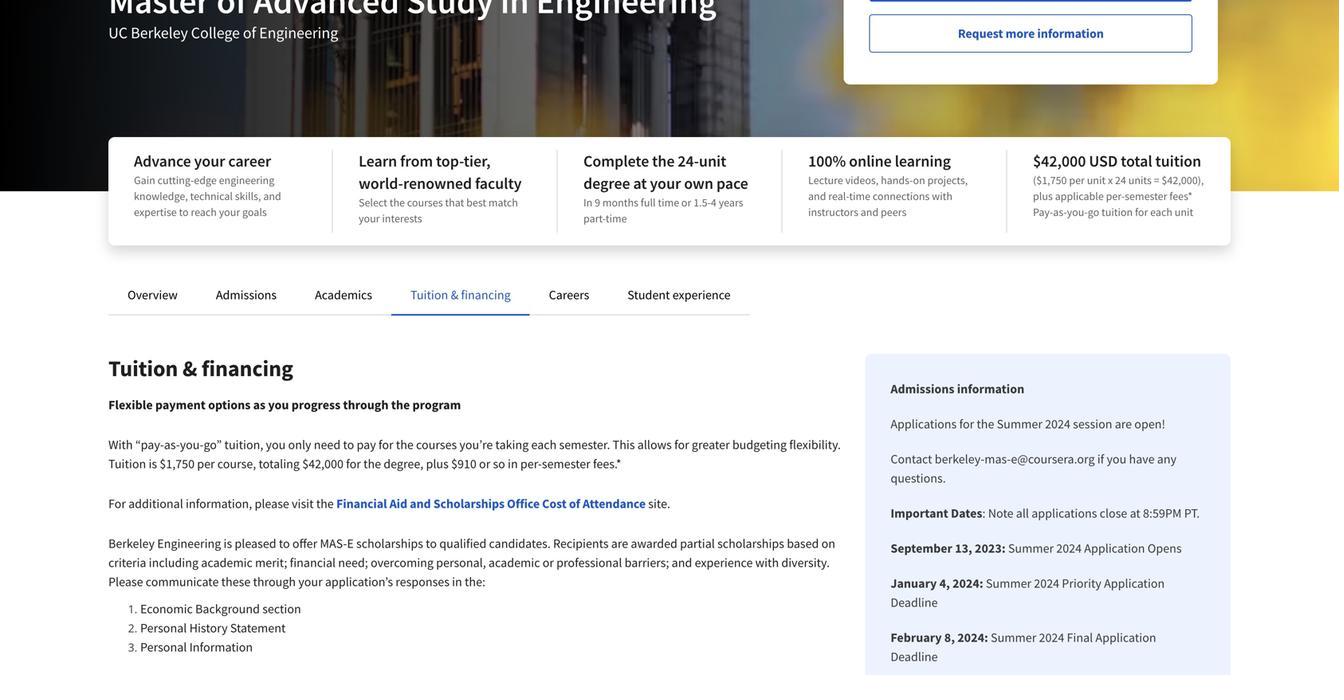 Task type: locate. For each thing, give the bounding box(es) containing it.
1 vertical spatial courses
[[416, 437, 457, 453]]

1 horizontal spatial $42,000
[[1033, 151, 1086, 171]]

if
[[1098, 451, 1105, 467]]

experience right student
[[673, 287, 731, 303]]

expertise
[[134, 205, 177, 219]]

1 vertical spatial through
[[253, 574, 296, 590]]

2 horizontal spatial or
[[682, 195, 692, 210]]

1 horizontal spatial unit
[[1087, 173, 1106, 187]]

you- inside $42,000 usd total tuition ($1,750 per unit  x  24 units = $42,000), plus applicable per-semester fees* pay-as-you-go tuition for each unit
[[1068, 205, 1088, 219]]

summer up 'mas-'
[[997, 416, 1043, 432]]

to left reach
[[179, 205, 189, 219]]

the up 'interests' at the top left
[[390, 195, 405, 210]]

1 horizontal spatial semester
[[1125, 189, 1168, 203]]

1 vertical spatial per
[[197, 456, 215, 472]]

1 vertical spatial with
[[756, 555, 779, 571]]

2024 left final
[[1039, 630, 1065, 646]]

summer inside summer 2024 final application deadline
[[991, 630, 1037, 646]]

courses inside the with "pay-as-you-go" tuition, you only need to pay for the courses you're taking each semester. this allows for greater budgeting flexibility. tuition is $1,750 per course, totaling $42,000 for the degree, plus $910 or so in per-semester fees.*
[[416, 437, 457, 453]]

application down close
[[1085, 541, 1146, 557]]

application
[[1085, 541, 1146, 557], [1105, 576, 1165, 592], [1096, 630, 1157, 646]]

4
[[711, 195, 717, 210]]

2024 left priority
[[1035, 576, 1060, 592]]

2 scholarships from the left
[[718, 536, 785, 552]]

1 horizontal spatial on
[[913, 173, 926, 187]]

1 horizontal spatial each
[[1151, 205, 1173, 219]]

24-
[[678, 151, 699, 171]]

0 vertical spatial deadline
[[891, 595, 938, 611]]

your inside berkeley engineering is pleased to offer mas-e scholarships to qualified candidates. recipients are awarded partial scholarships based on criteria including academic merit; financial need; overcoming personal, academic or professional barriers; and experience with diversity. please communicate these through your application's responses in the:
[[299, 574, 323, 590]]

2 horizontal spatial unit
[[1175, 205, 1194, 219]]

overcoming
[[371, 555, 434, 571]]

information up applications for the summer 2024 session are open!
[[957, 381, 1025, 397]]

all
[[1017, 506, 1029, 522]]

0 horizontal spatial plus
[[426, 456, 449, 472]]

offer
[[293, 536, 317, 552]]

on down learning
[[913, 173, 926, 187]]

1 vertical spatial deadline
[[891, 649, 938, 665]]

in
[[508, 456, 518, 472], [452, 574, 462, 590]]

1 vertical spatial per-
[[521, 456, 542, 472]]

candidates.
[[489, 536, 551, 552]]

tuition right go
[[1102, 205, 1133, 219]]

are left open!
[[1115, 416, 1132, 432]]

0 vertical spatial are
[[1115, 416, 1132, 432]]

0 horizontal spatial per-
[[521, 456, 542, 472]]

0 horizontal spatial unit
[[699, 151, 727, 171]]

plus left '$910'
[[426, 456, 449, 472]]

is left pleased
[[224, 536, 232, 552]]

berkeley up criteria
[[108, 536, 155, 552]]

student experience link
[[628, 287, 731, 303]]

deadline down january
[[891, 595, 938, 611]]

0 horizontal spatial in
[[452, 574, 462, 590]]

1 horizontal spatial per-
[[1107, 189, 1125, 203]]

0 horizontal spatial you-
[[180, 437, 204, 453]]

at right close
[[1130, 506, 1141, 522]]

0 vertical spatial application
[[1085, 541, 1146, 557]]

engineering inside berkeley engineering is pleased to offer mas-e scholarships to qualified candidates. recipients are awarded partial scholarships based on criteria including academic merit; financial need; overcoming personal, academic or professional barriers; and experience with diversity. please communicate these through your application's responses in the:
[[157, 536, 221, 552]]

plus inside the with "pay-as-you-go" tuition, you only need to pay for the courses you're taking each semester. this allows for greater budgeting flexibility. tuition is $1,750 per course, totaling $42,000 for the degree, plus $910 or so in per-semester fees.*
[[426, 456, 449, 472]]

0 vertical spatial per-
[[1107, 189, 1125, 203]]

and left peers
[[861, 205, 879, 219]]

with left diversity.
[[756, 555, 779, 571]]

courses down renowned
[[407, 195, 443, 210]]

0 vertical spatial is
[[149, 456, 157, 472]]

13,
[[955, 541, 973, 557]]

economic
[[140, 601, 193, 617]]

x
[[1108, 173, 1113, 187]]

and down partial
[[672, 555, 692, 571]]

0 vertical spatial engineering
[[259, 23, 338, 43]]

per inside $42,000 usd total tuition ($1,750 per unit  x  24 units = $42,000), plus applicable per-semester fees* pay-as-you-go tuition for each unit
[[1070, 173, 1085, 187]]

in right so
[[508, 456, 518, 472]]

1 horizontal spatial tuition
[[1156, 151, 1202, 171]]

and down lecture
[[809, 189, 827, 203]]

0 horizontal spatial at
[[634, 173, 647, 193]]

1 horizontal spatial as-
[[1054, 205, 1068, 219]]

pleased
[[235, 536, 276, 552]]

february 8, 2024:
[[891, 630, 989, 646]]

unit up own
[[699, 151, 727, 171]]

taking
[[496, 437, 529, 453]]

on inside 100% online learning lecture videos, hands-on projects, and real-time connections with instructors and peers
[[913, 173, 926, 187]]

each right taking
[[532, 437, 557, 453]]

at
[[634, 173, 647, 193], [1130, 506, 1141, 522]]

0 horizontal spatial is
[[149, 456, 157, 472]]

for
[[108, 496, 126, 512]]

1 vertical spatial plus
[[426, 456, 449, 472]]

1 vertical spatial of
[[569, 496, 580, 512]]

through up pay
[[343, 397, 389, 413]]

unit inside the complete the 24-unit degree at your own pace in 9 months full time or 1.5-4 years part-time
[[699, 151, 727, 171]]

the left 24-
[[652, 151, 675, 171]]

1 horizontal spatial tuition & financing
[[411, 287, 511, 303]]

0 vertical spatial through
[[343, 397, 389, 413]]

of right college
[[243, 23, 256, 43]]

or left so
[[479, 456, 491, 472]]

gain
[[134, 173, 155, 187]]

and inside "advance your career gain cutting-edge engineering knowledge, technical skills, and expertise to reach your goals"
[[263, 189, 281, 203]]

flexible
[[108, 397, 153, 413]]

diversity.
[[782, 555, 830, 571]]

1 vertical spatial berkeley
[[108, 536, 155, 552]]

and up goals on the left of the page
[[263, 189, 281, 203]]

your down financial
[[299, 574, 323, 590]]

semester down semester.
[[542, 456, 591, 472]]

interests
[[382, 211, 422, 226]]

deadline down february
[[891, 649, 938, 665]]

1 vertical spatial semester
[[542, 456, 591, 472]]

application down opens
[[1105, 576, 1165, 592]]

academics link
[[315, 287, 372, 303]]

1 deadline from the top
[[891, 595, 938, 611]]

0 vertical spatial admissions
[[216, 287, 277, 303]]

the inside learn from top-tier, world-renowned faculty select the courses that best match your interests
[[390, 195, 405, 210]]

2023:
[[975, 541, 1006, 557]]

the down pay
[[364, 456, 381, 472]]

is
[[149, 456, 157, 472], [224, 536, 232, 552]]

1 vertical spatial financing
[[202, 354, 293, 382]]

for inside $42,000 usd total tuition ($1,750 per unit  x  24 units = $42,000), plus applicable per-semester fees* pay-as-you-go tuition for each unit
[[1136, 205, 1149, 219]]

1 horizontal spatial you-
[[1068, 205, 1088, 219]]

deadline inside summer 2024 priority application deadline
[[891, 595, 938, 611]]

unit down fees*
[[1175, 205, 1194, 219]]

to left pay
[[343, 437, 354, 453]]

0 vertical spatial each
[[1151, 205, 1173, 219]]

2024: right 8,
[[958, 630, 989, 646]]

:
[[983, 506, 986, 522]]

$42,000 up ($1,750
[[1033, 151, 1086, 171]]

0 horizontal spatial through
[[253, 574, 296, 590]]

summer down all
[[1009, 541, 1054, 557]]

berkeley inside berkeley engineering is pleased to offer mas-e scholarships to qualified candidates. recipients are awarded partial scholarships based on criteria including academic merit; financial need; overcoming personal, academic or professional barriers; and experience with diversity. please communicate these through your application's responses in the:
[[108, 536, 155, 552]]

your down select
[[359, 211, 380, 226]]

september 13, 2023: summer 2024 application opens
[[891, 541, 1182, 557]]

is inside berkeley engineering is pleased to offer mas-e scholarships to qualified candidates. recipients are awarded partial scholarships based on criteria including academic merit; financial need; overcoming personal, academic or professional barriers; and experience with diversity. please communicate these through your application's responses in the:
[[224, 536, 232, 552]]

academic
[[201, 555, 253, 571], [489, 555, 540, 571]]

history
[[189, 620, 228, 636]]

1 vertical spatial information
[[957, 381, 1025, 397]]

1 vertical spatial on
[[822, 536, 836, 552]]

cost
[[542, 496, 567, 512]]

1 horizontal spatial are
[[1115, 416, 1132, 432]]

2 vertical spatial application
[[1096, 630, 1157, 646]]

2 horizontal spatial time
[[850, 189, 871, 203]]

please
[[108, 574, 143, 590]]

experience
[[673, 287, 731, 303], [695, 555, 753, 571]]

scholarships
[[356, 536, 423, 552], [718, 536, 785, 552]]

careers
[[549, 287, 590, 303]]

including
[[149, 555, 199, 571]]

application right final
[[1096, 630, 1157, 646]]

e
[[347, 536, 354, 552]]

budgeting
[[733, 437, 787, 453]]

usd
[[1090, 151, 1118, 171]]

time down months
[[606, 211, 627, 226]]

information inside button
[[1038, 26, 1104, 41]]

per- down taking
[[521, 456, 542, 472]]

scholarships left the based
[[718, 536, 785, 552]]

or down candidates.
[[543, 555, 554, 571]]

1 horizontal spatial time
[[658, 195, 680, 210]]

scholarships up overcoming
[[356, 536, 423, 552]]

courses up '$910'
[[416, 437, 457, 453]]

professional
[[557, 555, 622, 571]]

as- up $1,750
[[164, 437, 180, 453]]

of
[[243, 23, 256, 43], [569, 496, 580, 512]]

as- down "applicable"
[[1054, 205, 1068, 219]]

berkeley engineering is pleased to offer mas-e scholarships to qualified candidates. recipients are awarded partial scholarships based on criteria including academic merit; financial need; overcoming personal, academic or professional barriers; and experience with diversity. please communicate these through your application's responses in the:
[[108, 536, 836, 590]]

the inside the complete the 24-unit degree at your own pace in 9 months full time or 1.5-4 years part-time
[[652, 151, 675, 171]]

0 horizontal spatial tuition
[[1102, 205, 1133, 219]]

0 vertical spatial &
[[451, 287, 459, 303]]

only
[[288, 437, 311, 453]]

1 horizontal spatial information
[[1038, 26, 1104, 41]]

years
[[719, 195, 744, 210]]

section
[[263, 601, 301, 617]]

each
[[1151, 205, 1173, 219], [532, 437, 557, 453]]

information
[[189, 640, 253, 655]]

1 horizontal spatial per
[[1070, 173, 1085, 187]]

0 vertical spatial in
[[508, 456, 518, 472]]

1 vertical spatial personal
[[140, 640, 187, 655]]

0 vertical spatial per
[[1070, 173, 1085, 187]]

engineering
[[259, 23, 338, 43], [157, 536, 221, 552]]

or left 1.5-
[[682, 195, 692, 210]]

you up totaling
[[266, 437, 286, 453]]

0 vertical spatial unit
[[699, 151, 727, 171]]

these
[[221, 574, 251, 590]]

semester inside the with "pay-as-you-go" tuition, you only need to pay for the courses you're taking each semester. this allows for greater budgeting flexibility. tuition is $1,750 per course, totaling $42,000 for the degree, plus $910 or so in per-semester fees.*
[[542, 456, 591, 472]]

0 vertical spatial financing
[[461, 287, 511, 303]]

0 horizontal spatial academic
[[201, 555, 253, 571]]

degree
[[584, 173, 630, 193]]

8,
[[945, 630, 955, 646]]

each inside the with "pay-as-you-go" tuition, you only need to pay for the courses you're taking each semester. this allows for greater budgeting flexibility. tuition is $1,750 per course, totaling $42,000 for the degree, plus $910 or so in per-semester fees.*
[[532, 437, 557, 453]]

0 horizontal spatial semester
[[542, 456, 591, 472]]

1 vertical spatial 2024:
[[958, 630, 989, 646]]

0 vertical spatial courses
[[407, 195, 443, 210]]

deadline inside summer 2024 final application deadline
[[891, 649, 938, 665]]

0 vertical spatial plus
[[1033, 189, 1053, 203]]

1 horizontal spatial with
[[932, 189, 953, 203]]

1 vertical spatial engineering
[[157, 536, 221, 552]]

of right cost
[[569, 496, 580, 512]]

1 personal from the top
[[140, 620, 187, 636]]

time right full
[[658, 195, 680, 210]]

0 horizontal spatial each
[[532, 437, 557, 453]]

1 horizontal spatial scholarships
[[718, 536, 785, 552]]

the up 'mas-'
[[977, 416, 995, 432]]

0 horizontal spatial admissions
[[216, 287, 277, 303]]

for up berkeley-
[[960, 416, 975, 432]]

0 vertical spatial or
[[682, 195, 692, 210]]

2024: for february 8, 2024:
[[958, 630, 989, 646]]

1 vertical spatial at
[[1130, 506, 1141, 522]]

the up degree,
[[396, 437, 414, 453]]

0 horizontal spatial &
[[182, 354, 197, 382]]

per down go" at the left bottom
[[197, 456, 215, 472]]

as- inside the with "pay-as-you-go" tuition, you only need to pay for the courses you're taking each semester. this allows for greater budgeting flexibility. tuition is $1,750 per course, totaling $42,000 for the degree, plus $910 or so in per-semester fees.*
[[164, 437, 180, 453]]

you inside contact berkeley-mas-e@coursera.org if you have any questions.
[[1107, 451, 1127, 467]]

1 horizontal spatial is
[[224, 536, 232, 552]]

$42,000 down need
[[302, 456, 344, 472]]

you- down "applicable"
[[1068, 205, 1088, 219]]

1 horizontal spatial in
[[508, 456, 518, 472]]

contact
[[891, 451, 933, 467]]

deadline for summer 2024 priority application deadline
[[891, 595, 938, 611]]

you right "if"
[[1107, 451, 1127, 467]]

1 vertical spatial is
[[224, 536, 232, 552]]

tier,
[[464, 151, 491, 171]]

you
[[268, 397, 289, 413], [266, 437, 286, 453], [1107, 451, 1127, 467]]

plus up pay-
[[1033, 189, 1053, 203]]

1.5-
[[694, 195, 711, 210]]

application for final
[[1096, 630, 1157, 646]]

summer down 2023:
[[986, 576, 1032, 592]]

tuition inside the with "pay-as-you-go" tuition, you only need to pay for the courses you're taking each semester. this allows for greater budgeting flexibility. tuition is $1,750 per course, totaling $42,000 for the degree, plus $910 or so in per-semester fees.*
[[108, 456, 146, 472]]

complete
[[584, 151, 649, 171]]

per- inside the with "pay-as-you-go" tuition, you only need to pay for the courses you're taking each semester. this allows for greater budgeting flexibility. tuition is $1,750 per course, totaling $42,000 for the degree, plus $910 or so in per-semester fees.*
[[521, 456, 542, 472]]

time down videos,
[[850, 189, 871, 203]]

priority
[[1062, 576, 1102, 592]]

0 horizontal spatial per
[[197, 456, 215, 472]]

2024: right 4,
[[953, 576, 984, 592]]

financing
[[461, 287, 511, 303], [202, 354, 293, 382]]

responses
[[396, 574, 450, 590]]

cutting-
[[158, 173, 194, 187]]

your inside learn from top-tier, world-renowned faculty select the courses that best match your interests
[[359, 211, 380, 226]]

through down merit;
[[253, 574, 296, 590]]

the left program
[[391, 397, 410, 413]]

0 horizontal spatial engineering
[[157, 536, 221, 552]]

request more information
[[958, 26, 1104, 41]]

january
[[891, 576, 937, 592]]

in
[[584, 195, 593, 210]]

in left the:
[[452, 574, 462, 590]]

or inside the with "pay-as-you-go" tuition, you only need to pay for the courses you're taking each semester. this allows for greater budgeting flexibility. tuition is $1,750 per course, totaling $42,000 for the degree, plus $910 or so in per-semester fees.*
[[479, 456, 491, 472]]

semester down units
[[1125, 189, 1168, 203]]

per- down x
[[1107, 189, 1125, 203]]

0 vertical spatial personal
[[140, 620, 187, 636]]

1 vertical spatial tuition
[[108, 354, 178, 382]]

experience inside berkeley engineering is pleased to offer mas-e scholarships to qualified candidates. recipients are awarded partial scholarships based on criteria including academic merit; financial need; overcoming personal, academic or professional barriers; and experience with diversity. please communicate these through your application's responses in the:
[[695, 555, 753, 571]]

options
[[208, 397, 251, 413]]

0 vertical spatial $42,000
[[1033, 151, 1086, 171]]

1 horizontal spatial of
[[569, 496, 580, 512]]

are
[[1115, 416, 1132, 432], [611, 536, 629, 552]]

questions.
[[891, 470, 946, 486]]

advance
[[134, 151, 191, 171]]

2024:
[[953, 576, 984, 592], [958, 630, 989, 646]]

academic up these
[[201, 555, 253, 571]]

fees*
[[1170, 189, 1193, 203]]

1 vertical spatial application
[[1105, 576, 1165, 592]]

application inside summer 2024 final application deadline
[[1096, 630, 1157, 646]]

0 horizontal spatial as-
[[164, 437, 180, 453]]

tuition up $42,000),
[[1156, 151, 1202, 171]]

with inside berkeley engineering is pleased to offer mas-e scholarships to qualified candidates. recipients are awarded partial scholarships based on criteria including academic merit; financial need; overcoming personal, academic or professional barriers; and experience with diversity. please communicate these through your application's responses in the:
[[756, 555, 779, 571]]

for additional information, please visit the financial aid and scholarships office cost of attendance site.
[[108, 496, 671, 512]]

overview
[[128, 287, 178, 303]]

technical
[[190, 189, 233, 203]]

your up full
[[650, 173, 681, 193]]

0 horizontal spatial scholarships
[[356, 536, 423, 552]]

plus inside $42,000 usd total tuition ($1,750 per unit  x  24 units = $42,000), plus applicable per-semester fees* pay-as-you-go tuition for each unit
[[1033, 189, 1053, 203]]

summer down summer 2024 priority application deadline
[[991, 630, 1037, 646]]

0 horizontal spatial information
[[957, 381, 1025, 397]]

and inside berkeley engineering is pleased to offer mas-e scholarships to qualified candidates. recipients are awarded partial scholarships based on criteria including academic merit; financial need; overcoming personal, academic or professional barriers; and experience with diversity. please communicate these through your application's responses in the:
[[672, 555, 692, 571]]

academic down candidates.
[[489, 555, 540, 571]]

each inside $42,000 usd total tuition ($1,750 per unit  x  24 units = $42,000), plus applicable per-semester fees* pay-as-you-go tuition for each unit
[[1151, 205, 1173, 219]]

college
[[191, 23, 240, 43]]

1 vertical spatial admissions
[[891, 381, 955, 397]]

1 vertical spatial as-
[[164, 437, 180, 453]]

$42,000 inside $42,000 usd total tuition ($1,750 per unit  x  24 units = $42,000), plus applicable per-semester fees* pay-as-you-go tuition for each unit
[[1033, 151, 1086, 171]]

application inside summer 2024 priority application deadline
[[1105, 576, 1165, 592]]

1 horizontal spatial financing
[[461, 287, 511, 303]]

is down "pay-
[[149, 456, 157, 472]]

on right the based
[[822, 536, 836, 552]]

you- inside the with "pay-as-you-go" tuition, you only need to pay for the courses you're taking each semester. this allows for greater budgeting flexibility. tuition is $1,750 per course, totaling $42,000 for the degree, plus $910 or so in per-semester fees.*
[[180, 437, 204, 453]]

$910
[[451, 456, 477, 472]]

0 horizontal spatial or
[[479, 456, 491, 472]]

0 vertical spatial on
[[913, 173, 926, 187]]

berkeley right uc
[[131, 23, 188, 43]]

additional
[[128, 496, 183, 512]]

advance your career gain cutting-edge engineering knowledge, technical skills, and expertise to reach your goals
[[134, 151, 281, 219]]

0 vertical spatial at
[[634, 173, 647, 193]]

applications
[[1032, 506, 1098, 522]]

you- up $1,750
[[180, 437, 204, 453]]

0 horizontal spatial financing
[[202, 354, 293, 382]]

unit left x
[[1087, 173, 1106, 187]]

2 deadline from the top
[[891, 649, 938, 665]]

semester inside $42,000 usd total tuition ($1,750 per unit  x  24 units = $42,000), plus applicable per-semester fees* pay-as-you-go tuition for each unit
[[1125, 189, 1168, 203]]

are up barriers;
[[611, 536, 629, 552]]

select
[[359, 195, 387, 210]]

2 vertical spatial unit
[[1175, 205, 1194, 219]]

lecture
[[809, 173, 844, 187]]

your down the technical
[[219, 205, 240, 219]]

for right pay
[[379, 437, 394, 453]]

for down units
[[1136, 205, 1149, 219]]

go
[[1088, 205, 1100, 219]]

each down fees*
[[1151, 205, 1173, 219]]

with down projects,
[[932, 189, 953, 203]]

1 vertical spatial tuition & financing
[[108, 354, 293, 382]]

information right more
[[1038, 26, 1104, 41]]

at up full
[[634, 173, 647, 193]]

0 vertical spatial 2024:
[[953, 576, 984, 592]]

experience down partial
[[695, 555, 753, 571]]

1 vertical spatial or
[[479, 456, 491, 472]]

0 horizontal spatial on
[[822, 536, 836, 552]]

per up "applicable"
[[1070, 173, 1085, 187]]



Task type: vqa. For each thing, say whether or not it's contained in the screenshot.
level
no



Task type: describe. For each thing, give the bounding box(es) containing it.
0 horizontal spatial time
[[606, 211, 627, 226]]

summer inside summer 2024 priority application deadline
[[986, 576, 1032, 592]]

0 vertical spatial berkeley
[[131, 23, 188, 43]]

1 academic from the left
[[201, 555, 253, 571]]

$42,000),
[[1162, 173, 1204, 187]]

2024 left session
[[1046, 416, 1071, 432]]

projects,
[[928, 173, 968, 187]]

your inside the complete the 24-unit degree at your own pace in 9 months full time or 1.5-4 years part-time
[[650, 173, 681, 193]]

this
[[613, 437, 635, 453]]

financial
[[336, 496, 387, 512]]

from
[[400, 151, 433, 171]]

site.
[[649, 496, 671, 512]]

berkeley-
[[935, 451, 985, 467]]

degree,
[[384, 456, 424, 472]]

tuition & financing link
[[411, 287, 511, 303]]

real-
[[829, 189, 850, 203]]

admissions for admissions
[[216, 287, 277, 303]]

1 vertical spatial &
[[182, 354, 197, 382]]

office
[[507, 496, 540, 512]]

1 scholarships from the left
[[356, 536, 423, 552]]

flexibility.
[[790, 437, 841, 453]]

application for priority
[[1105, 576, 1165, 592]]

time inside 100% online learning lecture videos, hands-on projects, and real-time connections with instructors and peers
[[850, 189, 871, 203]]

progress
[[292, 397, 341, 413]]

top-
[[436, 151, 464, 171]]

to left the qualified
[[426, 536, 437, 552]]

0 horizontal spatial of
[[243, 23, 256, 43]]

in inside the with "pay-as-you-go" tuition, you only need to pay for the courses you're taking each semester. this allows for greater budgeting flexibility. tuition is $1,750 per course, totaling $42,000 for the degree, plus $910 or so in per-semester fees.*
[[508, 456, 518, 472]]

close
[[1100, 506, 1128, 522]]

and right aid
[[410, 496, 431, 512]]

final
[[1067, 630, 1093, 646]]

0 vertical spatial tuition & financing
[[411, 287, 511, 303]]

pay
[[357, 437, 376, 453]]

2024 inside summer 2024 final application deadline
[[1039, 630, 1065, 646]]

as- inside $42,000 usd total tuition ($1,750 per unit  x  24 units = $42,000), plus applicable per-semester fees* pay-as-you-go tuition for each unit
[[1054, 205, 1068, 219]]

is inside the with "pay-as-you-go" tuition, you only need to pay for the courses you're taking each semester. this allows for greater budgeting flexibility. tuition is $1,750 per course, totaling $42,000 for the degree, plus $910 or so in per-semester fees.*
[[149, 456, 157, 472]]

1 horizontal spatial at
[[1130, 506, 1141, 522]]

hands-
[[881, 173, 913, 187]]

2024 inside summer 2024 priority application deadline
[[1035, 576, 1060, 592]]

open!
[[1135, 416, 1166, 432]]

100%
[[809, 151, 846, 171]]

application's
[[325, 574, 393, 590]]

barriers;
[[625, 555, 669, 571]]

are inside berkeley engineering is pleased to offer mas-e scholarships to qualified candidates. recipients are awarded partial scholarships based on criteria including academic merit; financial need; overcoming personal, academic or professional barriers; and experience with diversity. please communicate these through your application's responses in the:
[[611, 536, 629, 552]]

opens
[[1148, 541, 1182, 557]]

reach
[[191, 205, 217, 219]]

learn from top-tier, world-renowned faculty select the courses that best match your interests
[[359, 151, 522, 226]]

through inside berkeley engineering is pleased to offer mas-e scholarships to qualified candidates. recipients are awarded partial scholarships based on criteria including academic merit; financial need; overcoming personal, academic or professional barriers; and experience with diversity. please communicate these through your application's responses in the:
[[253, 574, 296, 590]]

2024 down applications
[[1057, 541, 1082, 557]]

admissions link
[[216, 287, 277, 303]]

request
[[958, 26, 1004, 41]]

with inside 100% online learning lecture videos, hands-on projects, and real-time connections with instructors and peers
[[932, 189, 953, 203]]

100% online learning lecture videos, hands-on projects, and real-time connections with instructors and peers
[[809, 151, 968, 219]]

2024: for january 4, 2024:
[[953, 576, 984, 592]]

need
[[314, 437, 341, 453]]

september
[[891, 541, 953, 557]]

course,
[[218, 456, 256, 472]]

1 vertical spatial unit
[[1087, 173, 1106, 187]]

1 horizontal spatial engineering
[[259, 23, 338, 43]]

any
[[1158, 451, 1177, 467]]

financial aid and scholarships office cost of attendance link
[[336, 496, 646, 512]]

economic background section personal history statement personal information
[[140, 601, 301, 655]]

you inside the with "pay-as-you-go" tuition, you only need to pay for the courses you're taking each semester. this allows for greater budgeting flexibility. tuition is $1,750 per course, totaling $42,000 for the degree, plus $910 or so in per-semester fees.*
[[266, 437, 286, 453]]

with "pay-as-you-go" tuition, you only need to pay for the courses you're taking each semester. this allows for greater budgeting flexibility. tuition is $1,750 per course, totaling $42,000 for the degree, plus $910 or so in per-semester fees.*
[[108, 437, 841, 472]]

personal,
[[436, 555, 486, 571]]

need;
[[338, 555, 368, 571]]

faculty
[[475, 173, 522, 193]]

videos,
[[846, 173, 879, 187]]

semester.
[[559, 437, 610, 453]]

on inside berkeley engineering is pleased to offer mas-e scholarships to qualified candidates. recipients are awarded partial scholarships based on criteria including academic merit; financial need; overcoming personal, academic or professional barriers; and experience with diversity. please communicate these through your application's responses in the:
[[822, 536, 836, 552]]

you right as
[[268, 397, 289, 413]]

pay-
[[1033, 205, 1054, 219]]

1 vertical spatial tuition
[[1102, 205, 1133, 219]]

0 vertical spatial tuition
[[411, 287, 448, 303]]

the right visit
[[316, 496, 334, 512]]

criteria
[[108, 555, 146, 571]]

awarded
[[631, 536, 678, 552]]

edge
[[194, 173, 217, 187]]

dates
[[951, 506, 983, 522]]

recipients
[[553, 536, 609, 552]]

at inside the complete the 24-unit degree at your own pace in 9 months full time or 1.5-4 years part-time
[[634, 173, 647, 193]]

applications for the summer 2024 session are open!
[[891, 416, 1166, 432]]

0 vertical spatial experience
[[673, 287, 731, 303]]

admissions for admissions information
[[891, 381, 955, 397]]

or inside berkeley engineering is pleased to offer mas-e scholarships to qualified candidates. recipients are awarded partial scholarships based on criteria including academic merit; financial need; overcoming personal, academic or professional barriers; and experience with diversity. please communicate these through your application's responses in the:
[[543, 555, 554, 571]]

$42,000 inside the with "pay-as-you-go" tuition, you only need to pay for the courses you're taking each semester. this allows for greater budgeting flexibility. tuition is $1,750 per course, totaling $42,000 for the degree, plus $910 or so in per-semester fees.*
[[302, 456, 344, 472]]

"pay-
[[135, 437, 164, 453]]

totaling
[[259, 456, 300, 472]]

summer 2024 final application deadline
[[891, 630, 1157, 665]]

important
[[891, 506, 949, 522]]

have
[[1130, 451, 1155, 467]]

deadline for summer 2024 final application deadline
[[891, 649, 938, 665]]

instructors
[[809, 205, 859, 219]]

1 horizontal spatial &
[[451, 287, 459, 303]]

peers
[[881, 205, 907, 219]]

information,
[[186, 496, 252, 512]]

2 academic from the left
[[489, 555, 540, 571]]

total
[[1121, 151, 1153, 171]]

courses inside learn from top-tier, world-renowned faculty select the courses that best match your interests
[[407, 195, 443, 210]]

for right allows
[[675, 437, 690, 453]]

statement
[[230, 620, 286, 636]]

1 horizontal spatial through
[[343, 397, 389, 413]]

note
[[989, 506, 1014, 522]]

2 personal from the top
[[140, 640, 187, 655]]

part-
[[584, 211, 606, 226]]

merit;
[[255, 555, 287, 571]]

0 vertical spatial tuition
[[1156, 151, 1202, 171]]

per- inside $42,000 usd total tuition ($1,750 per unit  x  24 units = $42,000), plus applicable per-semester fees* pay-as-you-go tuition for each unit
[[1107, 189, 1125, 203]]

your up edge
[[194, 151, 225, 171]]

own
[[684, 173, 714, 193]]

months
[[603, 195, 639, 210]]

to inside the with "pay-as-you-go" tuition, you only need to pay for the courses you're taking each semester. this allows for greater budgeting flexibility. tuition is $1,750 per course, totaling $42,000 for the degree, plus $910 or so in per-semester fees.*
[[343, 437, 354, 453]]

$1,750
[[160, 456, 195, 472]]

8:59pm
[[1144, 506, 1182, 522]]

$42,000 usd total tuition ($1,750 per unit  x  24 units = $42,000), plus applicable per-semester fees* pay-as-you-go tuition for each unit
[[1033, 151, 1204, 219]]

scholarships
[[434, 496, 505, 512]]

or inside the complete the 24-unit degree at your own pace in 9 months full time or 1.5-4 years part-time
[[682, 195, 692, 210]]

student experience
[[628, 287, 731, 303]]

0 horizontal spatial tuition & financing
[[108, 354, 293, 382]]

match
[[489, 195, 518, 210]]

mas-
[[320, 536, 347, 552]]

careers link
[[549, 287, 590, 303]]

important dates : note all applications close at 8:59pm pt.
[[891, 506, 1200, 522]]

24
[[1116, 173, 1127, 187]]

in inside berkeley engineering is pleased to offer mas-e scholarships to qualified candidates. recipients are awarded partial scholarships based on criteria including academic merit; financial need; overcoming personal, academic or professional barriers; and experience with diversity. please communicate these through your application's responses in the:
[[452, 574, 462, 590]]

applicable
[[1056, 189, 1104, 203]]

to inside "advance your career gain cutting-edge engineering knowledge, technical skills, and expertise to reach your goals"
[[179, 205, 189, 219]]

pace
[[717, 173, 749, 193]]

february
[[891, 630, 942, 646]]

for down pay
[[346, 456, 361, 472]]

to left the offer
[[279, 536, 290, 552]]

per inside the with "pay-as-you-go" tuition, you only need to pay for the courses you're taking each semester. this allows for greater budgeting flexibility. tuition is $1,750 per course, totaling $42,000 for the degree, plus $910 or so in per-semester fees.*
[[197, 456, 215, 472]]



